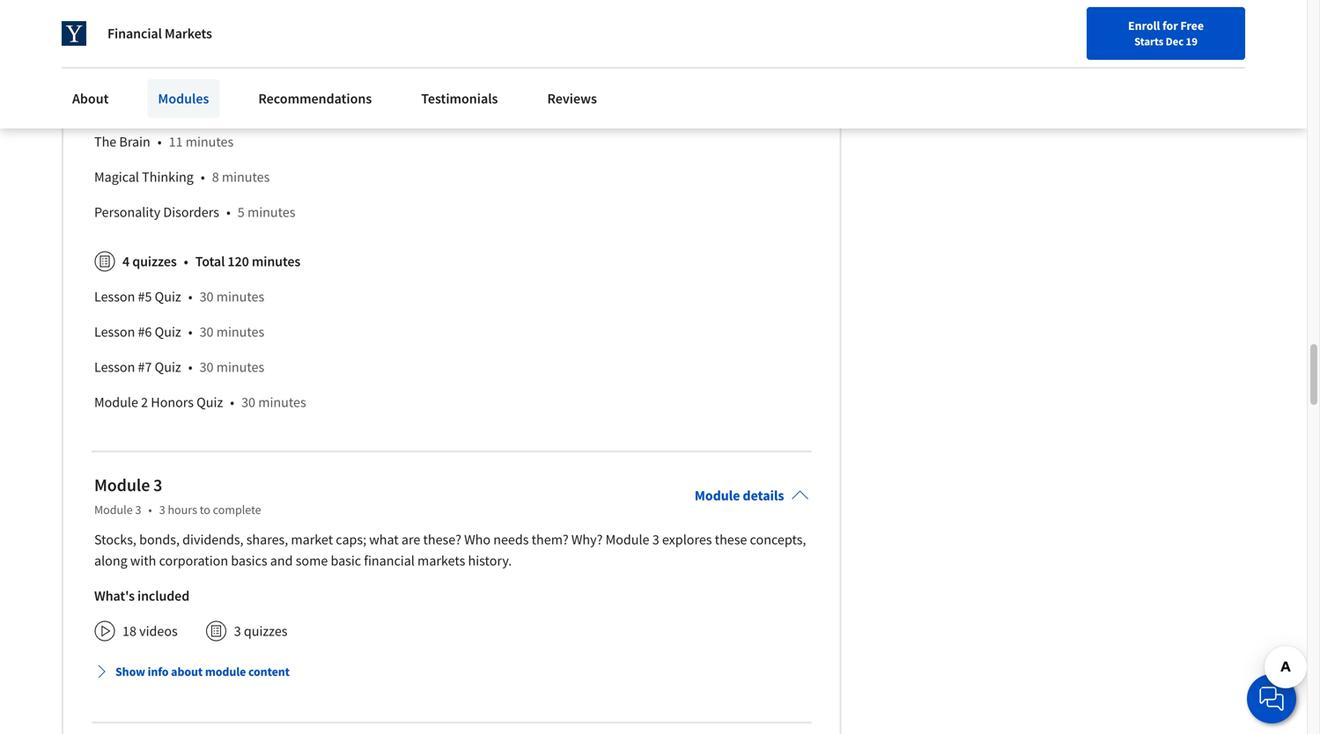 Task type: vqa. For each thing, say whether or not it's contained in the screenshot.
the topmost Prospect
yes



Task type: locate. For each thing, give the bounding box(es) containing it.
logical
[[94, 98, 136, 116]]

120
[[228, 253, 249, 271]]

1 horizontal spatial prospect
[[215, 63, 268, 80]]

quizzes
[[132, 253, 177, 271], [244, 623, 288, 641]]

3 lesson from the top
[[94, 359, 135, 376]]

prospect right on
[[215, 63, 268, 80]]

lesson for lesson #7 quiz
[[94, 359, 135, 376]]

module inside region
[[94, 394, 138, 412]]

0 horizontal spatial theory
[[149, 28, 191, 45]]

• up bonds,
[[148, 502, 152, 518]]

modules
[[158, 90, 209, 108]]

the
[[94, 133, 117, 151]]

starts
[[1135, 34, 1164, 48]]

9
[[208, 98, 215, 116]]

prospect up chalk
[[94, 28, 146, 45]]

1 vertical spatial 18
[[122, 623, 136, 641]]

module inside stocks, bonds, dividends, shares, market caps; what are these? who needs them? why? module 3 explores these concepts, along with corporation basics and some basic financial markets history.
[[606, 532, 650, 549]]

these
[[715, 532, 748, 549]]

#6
[[138, 324, 152, 341]]

0 vertical spatial lesson
[[94, 288, 135, 306]]

market
[[291, 532, 333, 549]]

quiz for lesson #6 quiz
[[155, 324, 181, 341]]

quizzes for 4 quizzes
[[132, 253, 177, 271]]

on
[[197, 63, 213, 80]]

0 horizontal spatial 18
[[122, 623, 136, 641]]

30
[[200, 288, 214, 306], [200, 324, 214, 341], [200, 359, 214, 376], [242, 394, 256, 412]]

quizzes for 3 quizzes
[[244, 623, 288, 641]]

lesson left #7
[[94, 359, 135, 376]]

1 horizontal spatial quizzes
[[244, 623, 288, 641]]

lesson #7 quiz • 30 minutes
[[94, 359, 265, 376]]

why?
[[572, 532, 603, 549]]

enroll for free starts dec 19
[[1129, 18, 1205, 48]]

module
[[94, 394, 138, 412], [94, 475, 150, 497], [695, 487, 740, 505], [94, 502, 133, 518], [606, 532, 650, 549]]

1 horizontal spatial theory
[[270, 63, 312, 80]]

18 left videos
[[122, 623, 136, 641]]

with
[[130, 553, 156, 570]]

quiz right #6
[[155, 324, 181, 341]]

1 vertical spatial 5
[[238, 204, 245, 221]]

0 vertical spatial 5
[[330, 63, 337, 80]]

• left 8
[[201, 168, 205, 186]]

menu item
[[938, 18, 1051, 75]]

0 horizontal spatial prospect
[[94, 28, 146, 45]]

30 up the module 2 honors quiz • 30 minutes
[[200, 359, 214, 376]]

30 down total
[[200, 288, 214, 306]]

18 up on
[[209, 28, 223, 45]]

quiz
[[155, 288, 181, 306], [155, 324, 181, 341], [155, 359, 181, 376], [197, 394, 223, 412]]

quiz right #5 in the top left of the page
[[155, 288, 181, 306]]

along
[[94, 553, 127, 570]]

1 lesson from the top
[[94, 288, 135, 306]]

theory up recommendations
[[270, 63, 312, 80]]

and
[[270, 553, 293, 570]]

3 quizzes
[[234, 623, 288, 641]]

prospect
[[94, 28, 146, 45], [215, 63, 268, 80]]

#5
[[138, 288, 152, 306]]

about link
[[62, 79, 119, 118]]

quizzes up content
[[244, 623, 288, 641]]

0 vertical spatial prospect
[[94, 28, 146, 45]]

enroll
[[1129, 18, 1161, 33]]

• up on
[[198, 28, 202, 45]]

• right honors
[[230, 394, 234, 412]]

1 vertical spatial prospect
[[215, 63, 268, 80]]

theory up more
[[149, 28, 191, 45]]

quizzes inside hide info about module content region
[[132, 253, 177, 271]]

• down lesson #5 quiz • 30 minutes at left top
[[188, 324, 193, 341]]

lesson for lesson #6 quiz
[[94, 324, 135, 341]]

for
[[1163, 18, 1179, 33]]

videos
[[139, 623, 178, 641]]

hours
[[168, 502, 197, 518]]

0 horizontal spatial quizzes
[[132, 253, 177, 271]]

show
[[115, 665, 145, 680]]

1 horizontal spatial 18
[[209, 28, 223, 45]]

dividends,
[[183, 532, 244, 549]]

show notifications image
[[1070, 22, 1091, 43]]

testimonials
[[421, 90, 498, 108]]

coursera image
[[21, 14, 133, 43]]

2 vertical spatial lesson
[[94, 359, 135, 376]]

the brain • 11 minutes
[[94, 133, 234, 151]]

content
[[248, 665, 290, 680]]

0 vertical spatial theory
[[149, 28, 191, 45]]

0 vertical spatial 18
[[209, 28, 223, 45]]

basics
[[231, 553, 268, 570]]

testimonials link
[[411, 79, 509, 118]]

quizzes right 4
[[132, 253, 177, 271]]

lesson left #5 in the top left of the page
[[94, 288, 135, 306]]

theory
[[149, 28, 191, 45], [270, 63, 312, 80]]

hide info about module content region
[[94, 0, 809, 428]]

30 for lesson #5 quiz
[[200, 288, 214, 306]]

5 up recommendations
[[330, 63, 337, 80]]

recommendations
[[259, 90, 372, 108]]

3
[[153, 475, 162, 497], [135, 502, 141, 518], [159, 502, 165, 518], [653, 532, 660, 549], [234, 623, 241, 641]]

18
[[209, 28, 223, 45], [122, 623, 136, 641]]

18 videos
[[122, 623, 178, 641]]

minutes
[[226, 28, 274, 45], [340, 63, 388, 80], [218, 98, 266, 116], [186, 133, 234, 151], [222, 168, 270, 186], [248, 204, 296, 221], [252, 253, 301, 271], [216, 288, 265, 306], [216, 324, 265, 341], [216, 359, 265, 376], [258, 394, 306, 412]]

2 lesson from the top
[[94, 324, 135, 341]]

markets
[[165, 25, 212, 42]]

lesson
[[94, 288, 135, 306], [94, 324, 135, 341], [94, 359, 135, 376]]

30 down lesson #5 quiz • 30 minutes at left top
[[200, 324, 214, 341]]

1 vertical spatial quizzes
[[244, 623, 288, 641]]

bonds,
[[139, 532, 180, 549]]

8
[[212, 168, 219, 186]]

lesson left #6
[[94, 324, 135, 341]]

1 vertical spatial lesson
[[94, 324, 135, 341]]

talk
[[130, 63, 155, 80]]

11
[[169, 133, 183, 151]]

these?
[[423, 532, 462, 549]]

0 vertical spatial quizzes
[[132, 253, 177, 271]]

dec
[[1166, 34, 1184, 48]]

reviews link
[[537, 79, 608, 118]]

module
[[205, 665, 246, 680]]

financial
[[108, 25, 162, 42]]

reviews
[[548, 90, 597, 108]]

quiz right #7
[[155, 359, 181, 376]]

5 up '• total 120 minutes'
[[238, 204, 245, 221]]

•
[[198, 28, 202, 45], [319, 63, 323, 80], [197, 98, 201, 116], [158, 133, 162, 151], [201, 168, 205, 186], [226, 204, 231, 221], [184, 253, 188, 271], [188, 288, 193, 306], [188, 324, 193, 341], [188, 359, 193, 376], [230, 394, 234, 412], [148, 502, 152, 518]]

about
[[72, 90, 109, 108]]

are
[[402, 532, 421, 549]]



Task type: describe. For each thing, give the bounding box(es) containing it.
stocks,
[[94, 532, 137, 549]]

recommendations link
[[248, 79, 383, 118]]

• left 9
[[197, 98, 201, 116]]

to
[[200, 502, 210, 518]]

module 2 honors quiz • 30 minutes
[[94, 394, 306, 412]]

• left total
[[184, 253, 188, 271]]

• up recommendations
[[319, 63, 323, 80]]

thinking
[[142, 168, 194, 186]]

info
[[148, 665, 169, 680]]

• total 120 minutes
[[184, 253, 301, 271]]

brain
[[119, 133, 150, 151]]

4
[[122, 253, 130, 271]]

some
[[296, 553, 328, 570]]

module for 2
[[94, 394, 138, 412]]

stocks, bonds, dividends, shares, market caps; what are these? who needs them? why? module 3 explores these concepts, along with corporation basics and some basic financial markets history.
[[94, 532, 807, 570]]

4 quizzes
[[122, 253, 177, 271]]

• up lesson #6 quiz • 30 minutes
[[188, 288, 193, 306]]

financial markets
[[108, 25, 212, 42]]

chalk talk - more on prospect theory • 5 minutes
[[94, 63, 388, 80]]

financial
[[364, 553, 415, 570]]

details
[[743, 487, 785, 505]]

shares,
[[246, 532, 288, 549]]

free
[[1181, 18, 1205, 33]]

module 3 module 3 • 3 hours to complete
[[94, 475, 261, 518]]

prospect theory • 18 minutes
[[94, 28, 274, 45]]

30 right honors
[[242, 394, 256, 412]]

logical fallacies • 9 minutes
[[94, 98, 266, 116]]

lesson #5 quiz • 30 minutes
[[94, 288, 265, 306]]

magical thinking • 8 minutes
[[94, 168, 270, 186]]

about
[[171, 665, 203, 680]]

disorders
[[163, 204, 219, 221]]

2
[[141, 394, 148, 412]]

19
[[1187, 34, 1198, 48]]

history.
[[468, 553, 512, 570]]

lesson #6 quiz • 30 minutes
[[94, 324, 265, 341]]

0 horizontal spatial 5
[[238, 204, 245, 221]]

1 horizontal spatial 5
[[330, 63, 337, 80]]

module for 3
[[94, 475, 150, 497]]

• up the module 2 honors quiz • 30 minutes
[[188, 359, 193, 376]]

quiz for lesson #7 quiz
[[155, 359, 181, 376]]

markets
[[418, 553, 466, 570]]

more
[[165, 63, 194, 80]]

18 inside hide info about module content region
[[209, 28, 223, 45]]

magical
[[94, 168, 139, 186]]

fallacies
[[139, 98, 190, 116]]

• right disorders
[[226, 204, 231, 221]]

who
[[464, 532, 491, 549]]

concepts,
[[750, 532, 807, 549]]

needs
[[494, 532, 529, 549]]

lesson for lesson #5 quiz
[[94, 288, 135, 306]]

#7
[[138, 359, 152, 376]]

30 for lesson #7 quiz
[[200, 359, 214, 376]]

corporation
[[159, 553, 228, 570]]

caps;
[[336, 532, 367, 549]]

3 inside stocks, bonds, dividends, shares, market caps; what are these? who needs them? why? module 3 explores these concepts, along with corporation basics and some basic financial markets history.
[[653, 532, 660, 549]]

module details
[[695, 487, 785, 505]]

honors
[[151, 394, 194, 412]]

included
[[137, 588, 190, 606]]

modules link
[[148, 79, 220, 118]]

personality
[[94, 204, 161, 221]]

chat with us image
[[1258, 686, 1286, 714]]

• inside module 3 module 3 • 3 hours to complete
[[148, 502, 152, 518]]

what
[[369, 532, 399, 549]]

chalk
[[94, 63, 128, 80]]

module for details
[[695, 487, 740, 505]]

• left 11
[[158, 133, 162, 151]]

quiz right honors
[[197, 394, 223, 412]]

show info about module content button
[[87, 657, 297, 688]]

quiz for lesson #5 quiz
[[155, 288, 181, 306]]

what's
[[94, 588, 135, 606]]

personality disorders • 5 minutes
[[94, 204, 296, 221]]

them?
[[532, 532, 569, 549]]

what's included
[[94, 588, 190, 606]]

1 vertical spatial theory
[[270, 63, 312, 80]]

30 for lesson #6 quiz
[[200, 324, 214, 341]]

yale university image
[[62, 21, 86, 46]]

explores
[[662, 532, 712, 549]]

complete
[[213, 502, 261, 518]]

-
[[158, 63, 162, 80]]

show info about module content
[[115, 665, 290, 680]]

total
[[195, 253, 225, 271]]

basic
[[331, 553, 361, 570]]



